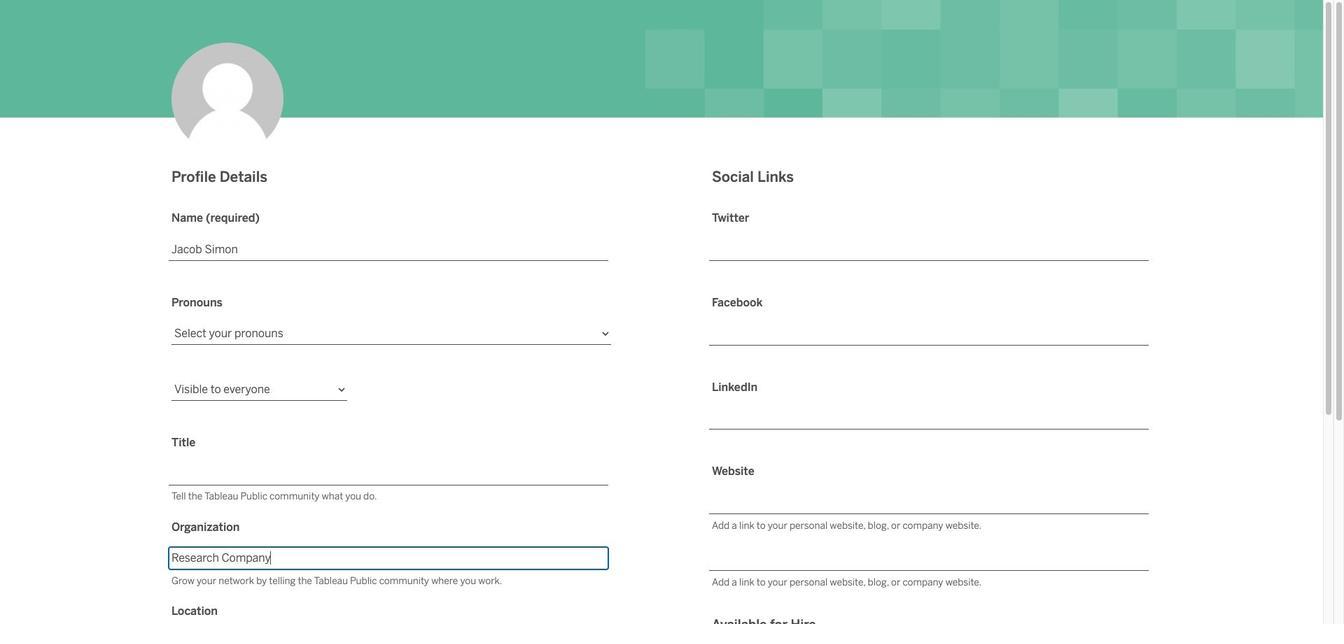 Task type: vqa. For each thing, say whether or not it's contained in the screenshot.
second See All from the bottom of the page
no



Task type: locate. For each thing, give the bounding box(es) containing it.
Title field
[[169, 463, 609, 486]]

avatar image
[[172, 43, 284, 155], [177, 136, 289, 248]]

Facebook field
[[709, 323, 1149, 346]]

dialog
[[0, 0, 1334, 625]]

go to search image
[[1267, 35, 1317, 52]]



Task type: describe. For each thing, give the bounding box(es) containing it.
Organization field
[[169, 547, 609, 570]]

Twitter field
[[709, 238, 1149, 261]]

Website field
[[709, 492, 1149, 515]]

LinkedIn field
[[709, 407, 1149, 430]]

website2 field
[[709, 549, 1149, 571]]

Name (required) field
[[169, 238, 609, 261]]



